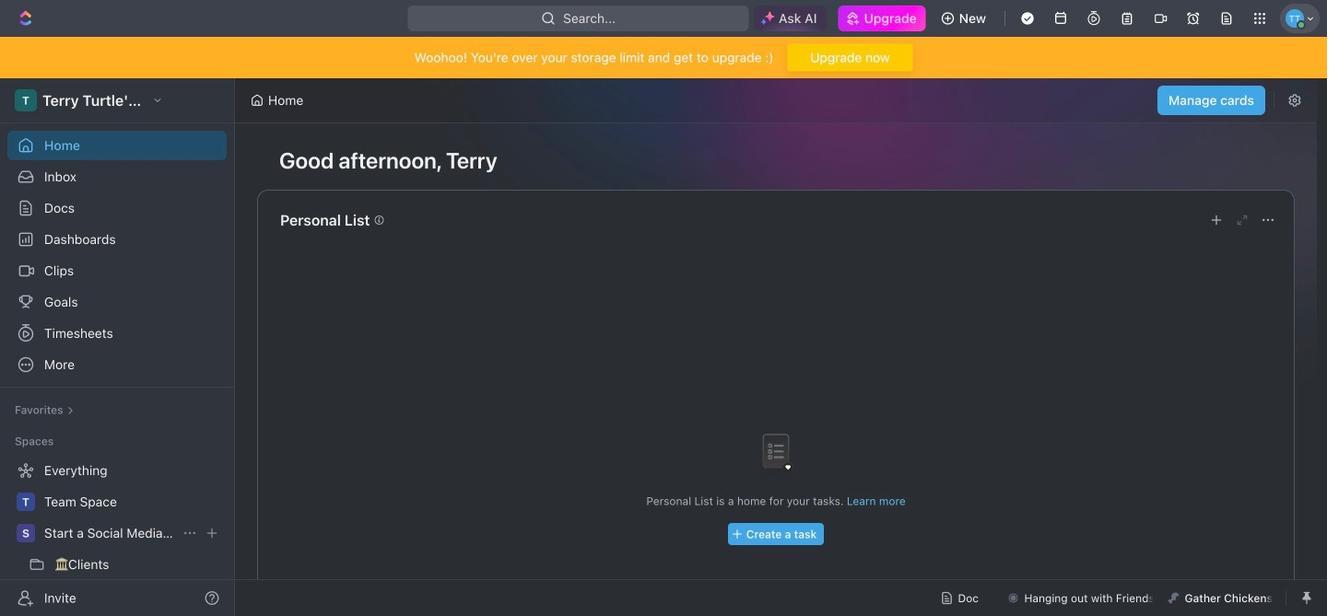 Task type: vqa. For each thing, say whether or not it's contained in the screenshot.
Start a Social Media Marketing Agency, , element at the bottom left
yes



Task type: locate. For each thing, give the bounding box(es) containing it.
terry turtle's workspace, , element
[[15, 89, 37, 112]]

team space, , element
[[17, 493, 35, 512]]

tree inside sidebar navigation
[[7, 456, 227, 617]]

tree
[[7, 456, 227, 617]]



Task type: describe. For each thing, give the bounding box(es) containing it.
sidebar navigation
[[0, 78, 239, 617]]

start a social media marketing agency, , element
[[17, 525, 35, 543]]

drumstick bite image
[[1169, 593, 1180, 604]]



